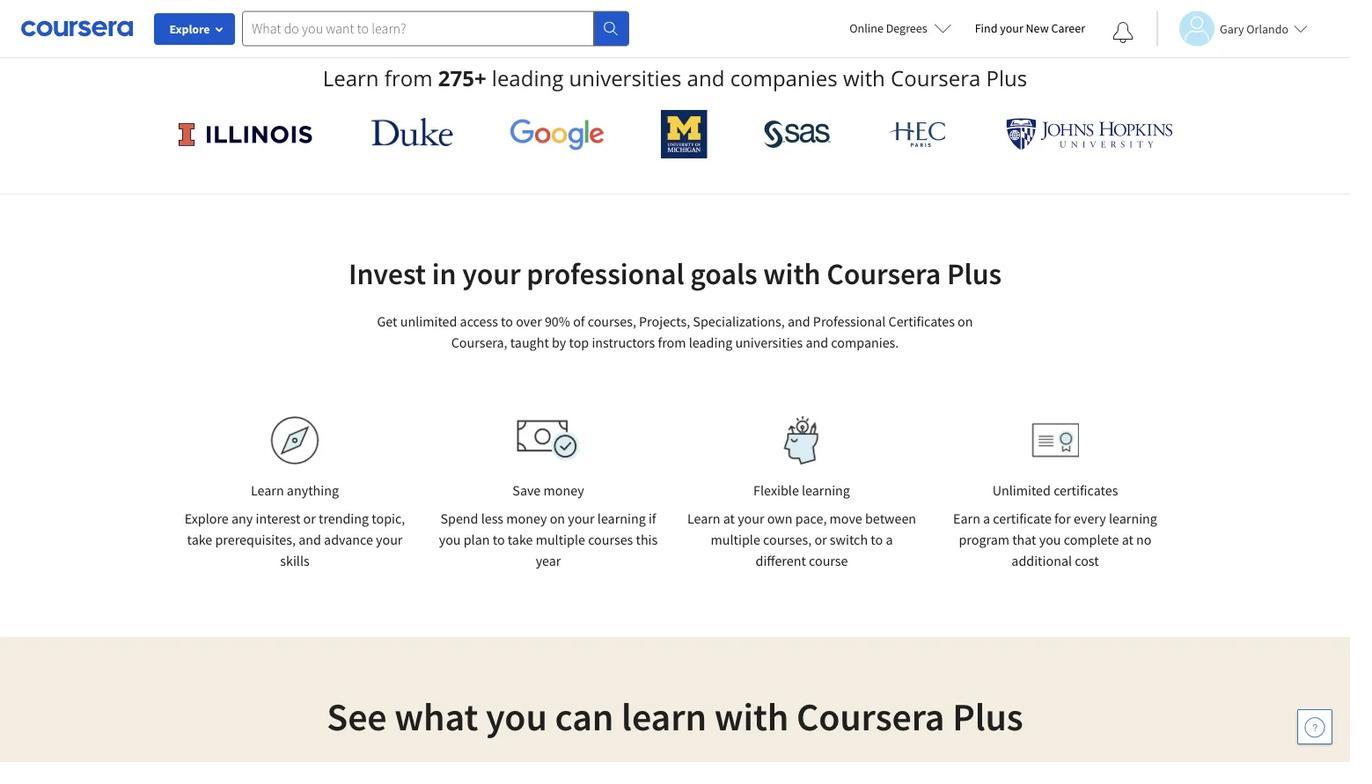 Task type: describe. For each thing, give the bounding box(es) containing it.
take inside spend less money on your learning if you plan to take multiple courses this year
[[508, 531, 533, 549]]

on inside the get unlimited access to over 90% of courses, projects, specializations, and professional certificates on coursera, taught by top instructors from leading universities and companies.
[[958, 313, 974, 330]]

career
[[1052, 20, 1086, 36]]

spend
[[441, 510, 479, 527]]

by
[[552, 334, 566, 351]]

this
[[636, 531, 658, 549]]

companies.
[[832, 334, 899, 351]]

online
[[850, 20, 884, 36]]

course
[[809, 552, 848, 570]]

help center image
[[1305, 717, 1326, 738]]

you inside spend less money on your learning if you plan to take multiple courses this year
[[439, 531, 461, 549]]

skills
[[280, 552, 310, 570]]

university of illinois at urbana-champaign image
[[177, 120, 315, 148]]

over
[[516, 313, 542, 330]]

learn for learn from 275+ leading universities and companies with coursera plus
[[323, 64, 379, 92]]

pace,
[[796, 510, 827, 527]]

coursera for invest in your professional goals with coursera plus
[[827, 255, 942, 293]]

year
[[536, 552, 561, 570]]

explore for explore
[[170, 21, 210, 37]]

in
[[432, 255, 457, 293]]

instructors
[[592, 334, 655, 351]]

your right "find"
[[1001, 20, 1024, 36]]

can
[[555, 692, 614, 741]]

move
[[830, 510, 863, 527]]

program
[[959, 531, 1010, 549]]

professional
[[814, 313, 886, 330]]

projects,
[[639, 313, 691, 330]]

earn
[[954, 510, 981, 527]]

0 vertical spatial money
[[544, 482, 584, 499]]

your right in
[[462, 255, 521, 293]]

275+
[[438, 64, 487, 92]]

courses, inside the learn at your own pace, move between multiple courses, or switch to a different course
[[764, 531, 812, 549]]

take inside explore any interest or trending topic, take prerequisites, and advance your skills
[[187, 531, 212, 549]]

a inside the learn at your own pace, move between multiple courses, or switch to a different course
[[886, 531, 893, 549]]

see
[[327, 692, 387, 741]]

explore button
[[154, 13, 235, 45]]

find your new career link
[[967, 18, 1095, 40]]

certificate
[[994, 510, 1052, 527]]

to inside the get unlimited access to over 90% of courses, projects, specializations, and professional certificates on coursera, taught by top instructors from leading universities and companies.
[[501, 313, 513, 330]]

online degrees button
[[836, 9, 967, 48]]

1 horizontal spatial you
[[486, 692, 548, 741]]

see what you can learn with coursera plus
[[327, 692, 1024, 741]]

new
[[1026, 20, 1049, 36]]

coursera,
[[452, 334, 508, 351]]

additional
[[1012, 552, 1073, 570]]

switch
[[830, 531, 868, 549]]

save money
[[513, 482, 584, 499]]

access
[[460, 313, 498, 330]]

learn for learn anything
[[251, 482, 284, 499]]

multiple inside spend less money on your learning if you plan to take multiple courses this year
[[536, 531, 586, 549]]

different
[[756, 552, 806, 570]]

explore for explore any interest or trending topic, take prerequisites, and advance your skills
[[185, 510, 229, 527]]

get unlimited access to over 90% of courses, projects, specializations, and professional certificates on coursera, taught by top instructors from leading universities and companies.
[[377, 313, 974, 351]]

specializations,
[[693, 313, 785, 330]]

hec paris image
[[888, 116, 950, 152]]

spend less money on your learning if you plan to take multiple courses this year
[[439, 510, 658, 570]]

save
[[513, 482, 541, 499]]

your inside spend less money on your learning if you plan to take multiple courses this year
[[568, 510, 595, 527]]

at inside earn a certificate for every learning program that you complete at no additional cost
[[1122, 531, 1134, 549]]

any
[[232, 510, 253, 527]]

online degrees
[[850, 20, 928, 36]]

taught
[[511, 334, 549, 351]]

learn
[[622, 692, 707, 741]]

what
[[395, 692, 478, 741]]

a inside earn a certificate for every learning program that you complete at no additional cost
[[984, 510, 991, 527]]

on inside spend less money on your learning if you plan to take multiple courses this year
[[550, 510, 565, 527]]

trending
[[319, 510, 369, 527]]

unlimited certificates image
[[1032, 423, 1079, 458]]

of
[[573, 313, 585, 330]]

0 vertical spatial leading
[[492, 64, 564, 92]]

and inside explore any interest or trending topic, take prerequisites, and advance your skills
[[299, 531, 321, 549]]

and down professional on the top
[[806, 334, 829, 351]]

coursera for see what you can learn with coursera plus
[[797, 692, 945, 741]]

learn anything
[[251, 482, 339, 499]]

plus for invest in your professional goals with coursera plus
[[947, 255, 1002, 293]]

certificates
[[1054, 482, 1119, 499]]

multiple inside the learn at your own pace, move between multiple courses, or switch to a different course
[[711, 531, 761, 549]]

at inside the learn at your own pace, move between multiple courses, or switch to a different course
[[724, 510, 735, 527]]

for
[[1055, 510, 1072, 527]]

get
[[377, 313, 398, 330]]

your inside the learn at your own pace, move between multiple courses, or switch to a different course
[[738, 510, 765, 527]]

if
[[649, 510, 657, 527]]

degrees
[[886, 20, 928, 36]]



Task type: locate. For each thing, give the bounding box(es) containing it.
interest
[[256, 510, 301, 527]]

advance
[[324, 531, 373, 549]]

on right certificates
[[958, 313, 974, 330]]

0 horizontal spatial leading
[[492, 64, 564, 92]]

gary orlando
[[1221, 21, 1289, 37]]

save money image
[[517, 420, 580, 461]]

find your new career
[[975, 20, 1086, 36]]

and up skills
[[299, 531, 321, 549]]

coursera
[[891, 64, 981, 92], [827, 255, 942, 293], [797, 692, 945, 741]]

between
[[866, 510, 917, 527]]

1 horizontal spatial courses,
[[764, 531, 812, 549]]

0 horizontal spatial universities
[[569, 64, 682, 92]]

from down projects,
[[658, 334, 686, 351]]

invest
[[349, 255, 426, 293]]

2 take from the left
[[508, 531, 533, 549]]

1 vertical spatial leading
[[689, 334, 733, 351]]

None search field
[[242, 11, 630, 46]]

2 vertical spatial coursera
[[797, 692, 945, 741]]

1 vertical spatial with
[[764, 255, 821, 293]]

at left own
[[724, 510, 735, 527]]

certificates
[[889, 313, 955, 330]]

leading
[[492, 64, 564, 92], [689, 334, 733, 351]]

1 horizontal spatial leading
[[689, 334, 733, 351]]

that
[[1013, 531, 1037, 549]]

your
[[1001, 20, 1024, 36], [462, 255, 521, 293], [568, 510, 595, 527], [738, 510, 765, 527], [376, 531, 403, 549]]

1 horizontal spatial at
[[1122, 531, 1134, 549]]

or down anything
[[303, 510, 316, 527]]

you
[[439, 531, 461, 549], [1040, 531, 1062, 549], [486, 692, 548, 741]]

2 multiple from the left
[[711, 531, 761, 549]]

courses, up different
[[764, 531, 812, 549]]

plus
[[987, 64, 1028, 92], [947, 255, 1002, 293], [953, 692, 1024, 741]]

prerequisites,
[[215, 531, 296, 549]]

multiple up year
[[536, 531, 586, 549]]

unlimited certificates
[[993, 482, 1119, 499]]

unlimited
[[400, 313, 457, 330]]

learning for spend less money on your learning if you plan to take multiple courses this year
[[598, 510, 646, 527]]

and left professional on the top
[[788, 313, 811, 330]]

universities inside the get unlimited access to over 90% of courses, projects, specializations, and professional certificates on coursera, taught by top instructors from leading universities and companies.
[[736, 334, 803, 351]]

flexible
[[754, 482, 799, 499]]

topic,
[[372, 510, 405, 527]]

learn from 275+ leading universities and companies with coursera plus
[[323, 64, 1028, 92]]

from down what do you want to learn? text field
[[385, 64, 433, 92]]

on down save money
[[550, 510, 565, 527]]

1 horizontal spatial multiple
[[711, 531, 761, 549]]

1 horizontal spatial or
[[815, 531, 827, 549]]

learning inside spend less money on your learning if you plan to take multiple courses this year
[[598, 510, 646, 527]]

leading inside the get unlimited access to over 90% of courses, projects, specializations, and professional certificates on coursera, taught by top instructors from leading universities and companies.
[[689, 334, 733, 351]]

johns hopkins university image
[[1007, 118, 1174, 151]]

every
[[1074, 510, 1107, 527]]

find
[[975, 20, 998, 36]]

to inside spend less money on your learning if you plan to take multiple courses this year
[[493, 531, 505, 549]]

learn up interest
[[251, 482, 284, 499]]

2 vertical spatial plus
[[953, 692, 1024, 741]]

1 vertical spatial at
[[1122, 531, 1134, 549]]

university of michigan image
[[662, 110, 708, 159]]

0 vertical spatial coursera
[[891, 64, 981, 92]]

you down spend
[[439, 531, 461, 549]]

0 vertical spatial at
[[724, 510, 735, 527]]

no
[[1137, 531, 1152, 549]]

earn a certificate for every learning program that you complete at no additional cost
[[954, 510, 1158, 570]]

courses,
[[588, 313, 637, 330], [764, 531, 812, 549]]

1 vertical spatial coursera
[[827, 255, 942, 293]]

to right the plan
[[493, 531, 505, 549]]

take right the plan
[[508, 531, 533, 549]]

you inside earn a certificate for every learning program that you complete at no additional cost
[[1040, 531, 1062, 549]]

What do you want to learn? text field
[[242, 11, 594, 46]]

0 horizontal spatial multiple
[[536, 531, 586, 549]]

gary
[[1221, 21, 1245, 37]]

0 vertical spatial or
[[303, 510, 316, 527]]

2 horizontal spatial you
[[1040, 531, 1062, 549]]

courses
[[588, 531, 633, 549]]

you left 'can'
[[486, 692, 548, 741]]

google image
[[510, 118, 605, 151]]

2 vertical spatial learn
[[688, 510, 721, 527]]

at
[[724, 510, 735, 527], [1122, 531, 1134, 549]]

gary orlando button
[[1157, 11, 1309, 46]]

0 horizontal spatial learn
[[251, 482, 284, 499]]

with
[[844, 64, 886, 92], [764, 255, 821, 293], [715, 692, 789, 741]]

1 vertical spatial on
[[550, 510, 565, 527]]

0 horizontal spatial at
[[724, 510, 735, 527]]

1 vertical spatial courses,
[[764, 531, 812, 549]]

explore inside dropdown button
[[170, 21, 210, 37]]

plus for see what you can learn with coursera plus
[[953, 692, 1024, 741]]

companies
[[731, 64, 838, 92]]

1 vertical spatial explore
[[185, 510, 229, 527]]

1 horizontal spatial learning
[[802, 482, 851, 499]]

your up courses
[[568, 510, 595, 527]]

unlimited
[[993, 482, 1051, 499]]

0 horizontal spatial a
[[886, 531, 893, 549]]

learning for earn a certificate for every learning program that you complete at no additional cost
[[1110, 510, 1158, 527]]

or inside explore any interest or trending topic, take prerequisites, and advance your skills
[[303, 510, 316, 527]]

learning
[[802, 482, 851, 499], [598, 510, 646, 527], [1110, 510, 1158, 527]]

0 horizontal spatial courses,
[[588, 313, 637, 330]]

1 multiple from the left
[[536, 531, 586, 549]]

0 horizontal spatial you
[[439, 531, 461, 549]]

orlando
[[1247, 21, 1289, 37]]

anything
[[287, 482, 339, 499]]

1 horizontal spatial from
[[658, 334, 686, 351]]

0 vertical spatial universities
[[569, 64, 682, 92]]

duke university image
[[371, 118, 453, 146]]

your inside explore any interest or trending topic, take prerequisites, and advance your skills
[[376, 531, 403, 549]]

or up 'course'
[[815, 531, 827, 549]]

learn up duke university "image"
[[323, 64, 379, 92]]

money inside spend less money on your learning if you plan to take multiple courses this year
[[507, 510, 547, 527]]

learning up no
[[1110, 510, 1158, 527]]

from
[[385, 64, 433, 92], [658, 334, 686, 351]]

universities
[[569, 64, 682, 92], [736, 334, 803, 351]]

universities down the specializations,
[[736, 334, 803, 351]]

learn right if
[[688, 510, 721, 527]]

learning up courses
[[598, 510, 646, 527]]

1 vertical spatial learn
[[251, 482, 284, 499]]

learn anything image
[[271, 417, 319, 465]]

a right earn
[[984, 510, 991, 527]]

1 vertical spatial or
[[815, 531, 827, 549]]

0 vertical spatial from
[[385, 64, 433, 92]]

1 take from the left
[[187, 531, 212, 549]]

learning up the pace,
[[802, 482, 851, 499]]

learn at your own pace, move between multiple courses, or switch to a different course
[[688, 510, 917, 570]]

0 vertical spatial plus
[[987, 64, 1028, 92]]

learn inside the learn at your own pace, move between multiple courses, or switch to a different course
[[688, 510, 721, 527]]

90%
[[545, 313, 571, 330]]

with for goals
[[764, 255, 821, 293]]

0 horizontal spatial take
[[187, 531, 212, 549]]

1 horizontal spatial learn
[[323, 64, 379, 92]]

explore
[[170, 21, 210, 37], [185, 510, 229, 527]]

money
[[544, 482, 584, 499], [507, 510, 547, 527]]

1 horizontal spatial universities
[[736, 334, 803, 351]]

1 vertical spatial from
[[658, 334, 686, 351]]

0 horizontal spatial learning
[[598, 510, 646, 527]]

flexible learning
[[754, 482, 851, 499]]

0 vertical spatial with
[[844, 64, 886, 92]]

flexible learning image
[[772, 417, 833, 465]]

2 horizontal spatial learn
[[688, 510, 721, 527]]

your left own
[[738, 510, 765, 527]]

multiple up different
[[711, 531, 761, 549]]

learning inside earn a certificate for every learning program that you complete at no additional cost
[[1110, 510, 1158, 527]]

on
[[958, 313, 974, 330], [550, 510, 565, 527]]

1 vertical spatial money
[[507, 510, 547, 527]]

leading up google image
[[492, 64, 564, 92]]

with down the online
[[844, 64, 886, 92]]

with right learn
[[715, 692, 789, 741]]

0 vertical spatial courses,
[[588, 313, 637, 330]]

invest in your professional goals with coursera plus
[[349, 255, 1002, 293]]

to left over
[[501, 313, 513, 330]]

a down the between
[[886, 531, 893, 549]]

with for learn
[[715, 692, 789, 741]]

courses, inside the get unlimited access to over 90% of courses, projects, specializations, and professional certificates on coursera, taught by top instructors from leading universities and companies.
[[588, 313, 637, 330]]

0 horizontal spatial from
[[385, 64, 433, 92]]

explore any interest or trending topic, take prerequisites, and advance your skills
[[185, 510, 405, 570]]

multiple
[[536, 531, 586, 549], [711, 531, 761, 549]]

you up "additional"
[[1040, 531, 1062, 549]]

1 horizontal spatial take
[[508, 531, 533, 549]]

1 vertical spatial universities
[[736, 334, 803, 351]]

sas image
[[764, 120, 832, 148]]

0 vertical spatial on
[[958, 313, 974, 330]]

leading down the specializations,
[[689, 334, 733, 351]]

to down the between
[[871, 531, 883, 549]]

take
[[187, 531, 212, 549], [508, 531, 533, 549]]

coursera image
[[21, 14, 133, 42]]

your down topic,
[[376, 531, 403, 549]]

a
[[984, 510, 991, 527], [886, 531, 893, 549]]

to
[[501, 313, 513, 330], [493, 531, 505, 549], [871, 531, 883, 549]]

1 vertical spatial a
[[886, 531, 893, 549]]

courses, up instructors on the top of page
[[588, 313, 637, 330]]

0 horizontal spatial or
[[303, 510, 316, 527]]

top
[[569, 334, 589, 351]]

0 vertical spatial explore
[[170, 21, 210, 37]]

or inside the learn at your own pace, move between multiple courses, or switch to a different course
[[815, 531, 827, 549]]

complete
[[1064, 531, 1120, 549]]

take left prerequisites,
[[187, 531, 212, 549]]

2 horizontal spatial learning
[[1110, 510, 1158, 527]]

and
[[687, 64, 725, 92], [788, 313, 811, 330], [806, 334, 829, 351], [299, 531, 321, 549]]

less
[[481, 510, 504, 527]]

learn
[[323, 64, 379, 92], [251, 482, 284, 499], [688, 510, 721, 527]]

learn for learn at your own pace, move between multiple courses, or switch to a different course
[[688, 510, 721, 527]]

money right save
[[544, 482, 584, 499]]

0 horizontal spatial on
[[550, 510, 565, 527]]

explore inside explore any interest or trending topic, take prerequisites, and advance your skills
[[185, 510, 229, 527]]

money down save
[[507, 510, 547, 527]]

0 vertical spatial a
[[984, 510, 991, 527]]

from inside the get unlimited access to over 90% of courses, projects, specializations, and professional certificates on coursera, taught by top instructors from leading universities and companies.
[[658, 334, 686, 351]]

show notifications image
[[1113, 22, 1134, 43]]

to inside the learn at your own pace, move between multiple courses, or switch to a different course
[[871, 531, 883, 549]]

at left no
[[1122, 531, 1134, 549]]

or
[[303, 510, 316, 527], [815, 531, 827, 549]]

plan
[[464, 531, 490, 549]]

2 vertical spatial with
[[715, 692, 789, 741]]

own
[[768, 510, 793, 527]]

goals
[[691, 255, 758, 293]]

1 vertical spatial plus
[[947, 255, 1002, 293]]

0 vertical spatial learn
[[323, 64, 379, 92]]

professional
[[527, 255, 685, 293]]

1 horizontal spatial on
[[958, 313, 974, 330]]

1 horizontal spatial a
[[984, 510, 991, 527]]

universities up university of michigan image
[[569, 64, 682, 92]]

and up university of michigan image
[[687, 64, 725, 92]]

with right 'goals'
[[764, 255, 821, 293]]

cost
[[1075, 552, 1100, 570]]



Task type: vqa. For each thing, say whether or not it's contained in the screenshot.
Free in the Enroll for Free Starts Dec 12
no



